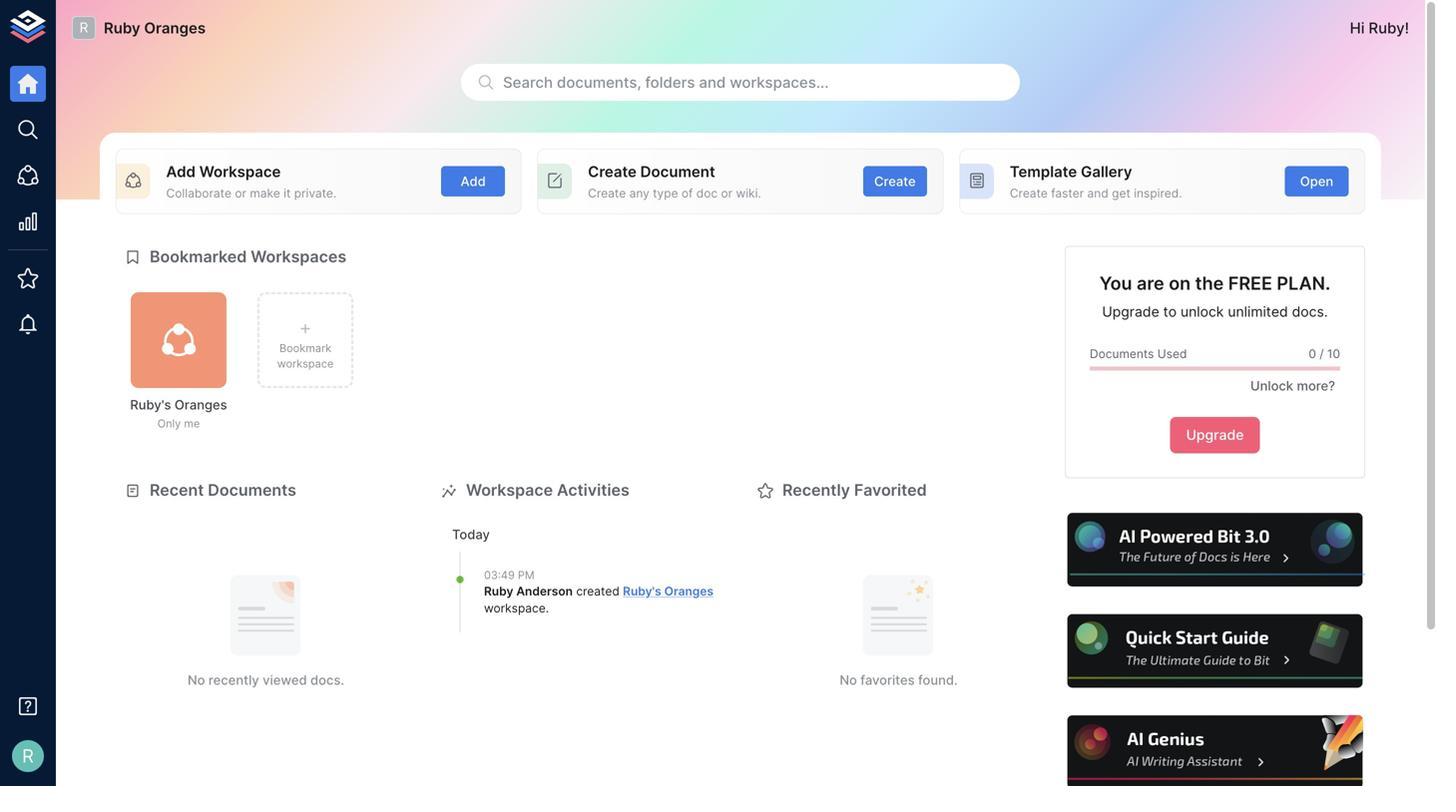 Task type: vqa. For each thing, say whether or not it's contained in the screenshot.


Task type: describe. For each thing, give the bounding box(es) containing it.
1 horizontal spatial r
[[79, 19, 88, 36]]

upgrade inside you are on the free plan. upgrade to unlock unlimited docs.
[[1103, 304, 1160, 321]]

ruby's inside ruby's oranges only me
[[130, 397, 171, 413]]

are
[[1137, 273, 1165, 295]]

only
[[157, 418, 181, 431]]

ruby inside 03:49 pm ruby anderson created ruby's oranges workspace .
[[484, 585, 514, 599]]

upgrade inside upgrade button
[[1187, 427, 1245, 444]]

on
[[1169, 273, 1191, 295]]

bookmarked
[[150, 247, 247, 267]]

search
[[503, 73, 553, 91]]

03:49
[[484, 569, 515, 582]]

2 horizontal spatial ruby
[[1369, 19, 1405, 37]]

hi
[[1351, 19, 1365, 37]]

r button
[[6, 735, 50, 779]]

create inside template gallery create faster and get inspired.
[[1010, 186, 1048, 200]]

or inside create document create any type of doc or wiki.
[[721, 186, 733, 200]]

oranges for ruby oranges
[[144, 19, 206, 37]]

1 horizontal spatial documents
[[1090, 347, 1155, 362]]

workspace inside bookmark workspace button
[[277, 357, 334, 370]]

upgrade button
[[1171, 418, 1261, 454]]

documents,
[[557, 73, 642, 91]]

found.
[[919, 673, 958, 688]]

recently favorited
[[783, 481, 927, 500]]

recently
[[783, 481, 851, 500]]

search documents, folders and workspaces... button
[[461, 64, 1020, 101]]

open button
[[1286, 166, 1349, 197]]

the
[[1196, 273, 1225, 295]]

favorited
[[855, 481, 927, 500]]

inspired.
[[1135, 186, 1183, 200]]

/
[[1320, 347, 1325, 362]]

me
[[184, 418, 200, 431]]

documents used
[[1090, 347, 1188, 362]]

recently
[[209, 673, 259, 688]]

private.
[[294, 186, 337, 200]]

bookmark
[[280, 342, 332, 355]]

docs. inside you are on the free plan. upgrade to unlock unlimited docs.
[[1293, 304, 1329, 321]]

bookmark workspace button
[[258, 293, 353, 388]]

document
[[641, 163, 716, 181]]

oranges inside 03:49 pm ruby anderson created ruby's oranges workspace .
[[665, 585, 714, 599]]

template
[[1010, 163, 1078, 181]]

bookmark workspace
[[277, 342, 334, 370]]

wiki.
[[736, 186, 762, 200]]

bookmarked workspaces
[[150, 247, 347, 267]]

no recently viewed docs.
[[188, 673, 345, 688]]

unlock
[[1181, 304, 1225, 321]]

recent documents
[[150, 481, 296, 500]]

plan.
[[1277, 273, 1331, 295]]

unlock more? button
[[1240, 371, 1341, 402]]

faster
[[1052, 186, 1085, 200]]

get
[[1112, 186, 1131, 200]]

open
[[1301, 174, 1334, 189]]

!
[[1405, 19, 1410, 37]]

workspace inside add workspace collaborate or make it private.
[[199, 163, 281, 181]]

3 help image from the top
[[1065, 713, 1366, 787]]

folders
[[646, 73, 695, 91]]

add workspace collaborate or make it private.
[[166, 163, 337, 200]]



Task type: locate. For each thing, give the bounding box(es) containing it.
doc
[[697, 186, 718, 200]]

any
[[630, 186, 650, 200]]

no
[[188, 673, 205, 688], [840, 673, 858, 688]]

add
[[166, 163, 196, 181], [461, 174, 486, 189]]

1 horizontal spatial upgrade
[[1187, 427, 1245, 444]]

0 horizontal spatial ruby
[[104, 19, 140, 37]]

2 help image from the top
[[1065, 612, 1366, 691]]

ruby's
[[130, 397, 171, 413], [623, 585, 662, 599]]

create
[[588, 163, 637, 181], [875, 174, 916, 189], [588, 186, 626, 200], [1010, 186, 1048, 200]]

or left make
[[235, 186, 247, 200]]

1 no from the left
[[188, 673, 205, 688]]

1 horizontal spatial or
[[721, 186, 733, 200]]

documents
[[1090, 347, 1155, 362], [208, 481, 296, 500]]

ruby's oranges link
[[623, 585, 714, 599]]

03:49 pm ruby anderson created ruby's oranges workspace .
[[484, 569, 714, 616]]

0 vertical spatial docs.
[[1293, 304, 1329, 321]]

0 vertical spatial workspace
[[277, 357, 334, 370]]

it
[[284, 186, 291, 200]]

unlock
[[1251, 378, 1294, 394]]

and
[[699, 73, 726, 91], [1088, 186, 1109, 200]]

ruby oranges
[[104, 19, 206, 37]]

0 vertical spatial workspace
[[199, 163, 281, 181]]

or right doc
[[721, 186, 733, 200]]

2 no from the left
[[840, 673, 858, 688]]

1 horizontal spatial ruby's
[[623, 585, 662, 599]]

1 horizontal spatial add
[[461, 174, 486, 189]]

search documents, folders and workspaces...
[[503, 73, 829, 91]]

docs. right viewed
[[311, 673, 345, 688]]

1 vertical spatial workspace
[[466, 481, 553, 500]]

documents left used
[[1090, 347, 1155, 362]]

ruby's oranges only me
[[130, 397, 227, 431]]

1 horizontal spatial ruby
[[484, 585, 514, 599]]

0 vertical spatial and
[[699, 73, 726, 91]]

created
[[576, 585, 620, 599]]

1 vertical spatial and
[[1088, 186, 1109, 200]]

or
[[235, 186, 247, 200], [721, 186, 733, 200]]

you
[[1100, 273, 1133, 295]]

0 horizontal spatial and
[[699, 73, 726, 91]]

2 vertical spatial help image
[[1065, 713, 1366, 787]]

pm
[[518, 569, 535, 582]]

workspace inside 03:49 pm ruby anderson created ruby's oranges workspace .
[[484, 601, 546, 616]]

favorites
[[861, 673, 915, 688]]

10
[[1328, 347, 1341, 362]]

type
[[653, 186, 679, 200]]

upgrade down unlock more? button
[[1187, 427, 1245, 444]]

1 horizontal spatial and
[[1088, 186, 1109, 200]]

0 vertical spatial upgrade
[[1103, 304, 1160, 321]]

1 horizontal spatial workspace
[[484, 601, 546, 616]]

help image
[[1065, 511, 1366, 590], [1065, 612, 1366, 691], [1065, 713, 1366, 787]]

1 vertical spatial docs.
[[311, 673, 345, 688]]

1 horizontal spatial no
[[840, 673, 858, 688]]

recent
[[150, 481, 204, 500]]

0 horizontal spatial workspace
[[277, 357, 334, 370]]

and right folders
[[699, 73, 726, 91]]

ruby's right created
[[623, 585, 662, 599]]

unlimited
[[1229, 304, 1289, 321]]

oranges
[[144, 19, 206, 37], [175, 397, 227, 413], [665, 585, 714, 599]]

0 / 10
[[1309, 347, 1341, 362]]

unlock more?
[[1251, 378, 1336, 394]]

no for recent
[[188, 673, 205, 688]]

upgrade
[[1103, 304, 1160, 321], [1187, 427, 1245, 444]]

0 horizontal spatial upgrade
[[1103, 304, 1160, 321]]

workspaces...
[[730, 73, 829, 91]]

oranges for ruby's oranges only me
[[175, 397, 227, 413]]

r
[[79, 19, 88, 36], [22, 746, 34, 768]]

1 vertical spatial workspace
[[484, 601, 546, 616]]

collaborate
[[166, 186, 232, 200]]

0 horizontal spatial ruby's
[[130, 397, 171, 413]]

0 vertical spatial r
[[79, 19, 88, 36]]

ruby's inside 03:49 pm ruby anderson created ruby's oranges workspace .
[[623, 585, 662, 599]]

and down gallery
[[1088, 186, 1109, 200]]

and inside search documents, folders and workspaces... button
[[699, 73, 726, 91]]

workspace down bookmark
[[277, 357, 334, 370]]

you are on the free plan. upgrade to unlock unlimited docs.
[[1100, 273, 1331, 321]]

workspace
[[199, 163, 281, 181], [466, 481, 553, 500]]

workspaces
[[251, 247, 347, 267]]

0 vertical spatial help image
[[1065, 511, 1366, 590]]

ruby
[[104, 19, 140, 37], [1369, 19, 1405, 37], [484, 585, 514, 599]]

add inside add workspace collaborate or make it private.
[[166, 163, 196, 181]]

2 vertical spatial oranges
[[665, 585, 714, 599]]

create inside button
[[875, 174, 916, 189]]

0 vertical spatial oranges
[[144, 19, 206, 37]]

hi ruby !
[[1351, 19, 1410, 37]]

and inside template gallery create faster and get inspired.
[[1088, 186, 1109, 200]]

gallery
[[1081, 163, 1133, 181]]

0 horizontal spatial no
[[188, 673, 205, 688]]

used
[[1158, 347, 1188, 362]]

workspace up make
[[199, 163, 281, 181]]

1 horizontal spatial workspace
[[466, 481, 553, 500]]

or inside add workspace collaborate or make it private.
[[235, 186, 247, 200]]

ruby's up 'only'
[[130, 397, 171, 413]]

free
[[1229, 273, 1273, 295]]

0 horizontal spatial documents
[[208, 481, 296, 500]]

activities
[[557, 481, 630, 500]]

no left favorites
[[840, 673, 858, 688]]

1 vertical spatial upgrade
[[1187, 427, 1245, 444]]

workspace
[[277, 357, 334, 370], [484, 601, 546, 616]]

2 or from the left
[[721, 186, 733, 200]]

create document create any type of doc or wiki.
[[588, 163, 762, 200]]

1 vertical spatial oranges
[[175, 397, 227, 413]]

1 horizontal spatial docs.
[[1293, 304, 1329, 321]]

0 vertical spatial ruby's
[[130, 397, 171, 413]]

1 help image from the top
[[1065, 511, 1366, 590]]

today
[[452, 527, 490, 543]]

to
[[1164, 304, 1177, 321]]

0 horizontal spatial r
[[22, 746, 34, 768]]

0 horizontal spatial docs.
[[311, 673, 345, 688]]

no favorites found.
[[840, 673, 958, 688]]

1 vertical spatial documents
[[208, 481, 296, 500]]

upgrade down "you" in the right of the page
[[1103, 304, 1160, 321]]

.
[[546, 601, 549, 616]]

add for add
[[461, 174, 486, 189]]

workspace activities
[[466, 481, 630, 500]]

create button
[[864, 166, 927, 197]]

1 vertical spatial help image
[[1065, 612, 1366, 691]]

0 horizontal spatial add
[[166, 163, 196, 181]]

0
[[1309, 347, 1317, 362]]

0 vertical spatial documents
[[1090, 347, 1155, 362]]

1 or from the left
[[235, 186, 247, 200]]

1 vertical spatial r
[[22, 746, 34, 768]]

no for recently
[[840, 673, 858, 688]]

docs. down plan. in the right of the page
[[1293, 304, 1329, 321]]

more?
[[1298, 378, 1336, 394]]

add inside button
[[461, 174, 486, 189]]

progress bar
[[1090, 367, 1341, 371]]

viewed
[[263, 673, 307, 688]]

oranges inside ruby's oranges only me
[[175, 397, 227, 413]]

workspace down anderson
[[484, 601, 546, 616]]

of
[[682, 186, 693, 200]]

workspace up today at the bottom of the page
[[466, 481, 553, 500]]

1 vertical spatial ruby's
[[623, 585, 662, 599]]

0 horizontal spatial workspace
[[199, 163, 281, 181]]

anderson
[[517, 585, 573, 599]]

0 horizontal spatial or
[[235, 186, 247, 200]]

docs.
[[1293, 304, 1329, 321], [311, 673, 345, 688]]

add for add workspace collaborate or make it private.
[[166, 163, 196, 181]]

add button
[[442, 166, 505, 197]]

documents right the recent
[[208, 481, 296, 500]]

template gallery create faster and get inspired.
[[1010, 163, 1183, 200]]

no left recently
[[188, 673, 205, 688]]

r inside button
[[22, 746, 34, 768]]

make
[[250, 186, 280, 200]]



